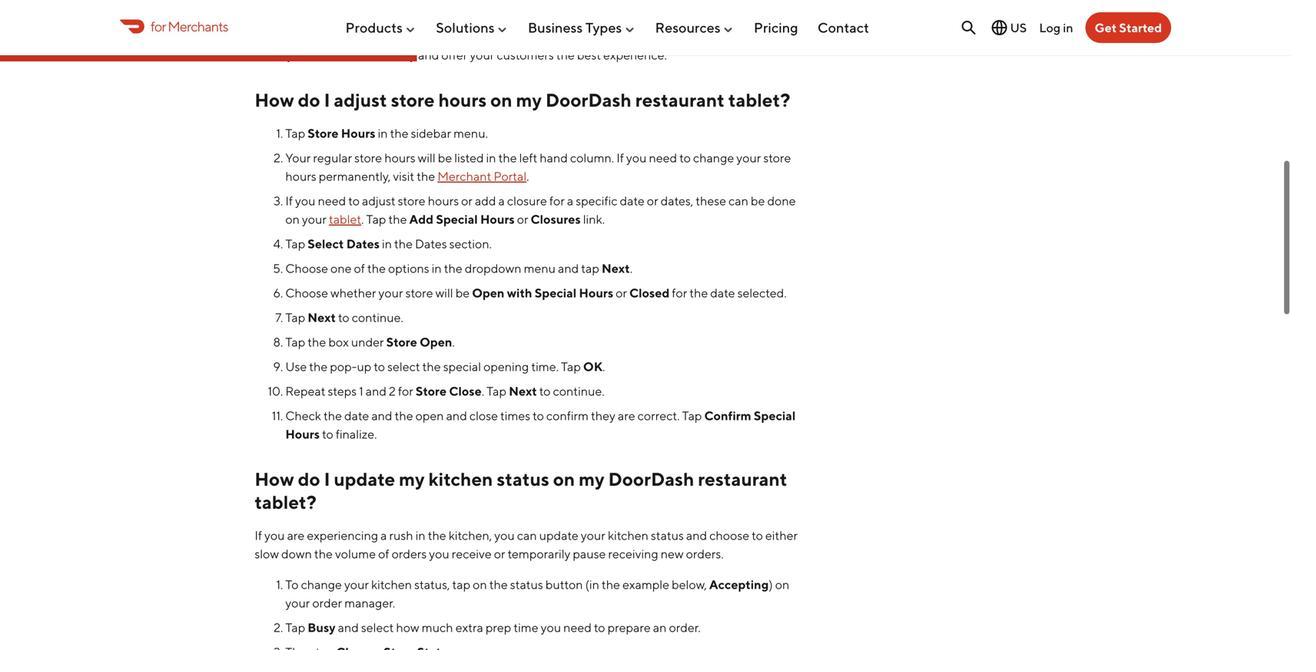 Task type: vqa. For each thing, say whether or not it's contained in the screenshot.


Task type: locate. For each thing, give the bounding box(es) containing it.
time
[[514, 621, 538, 636]]

0 vertical spatial open
[[472, 286, 504, 301]]

update inside if you are experiencing a rush in the kitchen, you can update your kitchen status and choose to either slow down the volume of orders you receive or temporarily pause receiving new orders.
[[539, 529, 578, 543]]

status inside how do i update my kitchen status on my doordash restaurant tablet?
[[497, 469, 549, 491]]

are inside if you are experiencing a rush in the kitchen, you can update your kitchen status and choose to either slow down the volume of orders you receive or temporarily pause receiving new orders.
[[287, 529, 305, 543]]

repeat
[[285, 384, 325, 399]]

key
[[580, 29, 599, 44]]

change inside your regular store hours will be listed in the left hand column. if you need to change your store hours permanently, visit the
[[693, 151, 734, 165]]

tap the box under store open .
[[285, 335, 455, 350]]

tablet inside a doordash merchant tablet makes it easy to quickly adjust key features–anytime, anywhere–to make your store run smoothly and offer your customers the best experience.
[[380, 29, 412, 44]]

0 vertical spatial continue.
[[352, 311, 403, 325]]

0 vertical spatial tap
[[581, 261, 599, 276]]

0 vertical spatial adjust
[[544, 29, 577, 44]]

on down receive
[[473, 578, 487, 593]]

new
[[661, 547, 684, 562]]

your
[[287, 48, 312, 62], [470, 48, 494, 62], [736, 151, 761, 165], [302, 212, 327, 227], [378, 286, 403, 301], [581, 529, 605, 543], [344, 578, 369, 593], [285, 596, 310, 611]]

special inside confirm special hours
[[754, 409, 796, 424]]

select down manager.
[[361, 621, 394, 636]]

permanently,
[[319, 169, 391, 184]]

be inside your regular store hours will be listed in the left hand column. if you need to change your store hours permanently, visit the
[[438, 151, 452, 165]]

listed
[[454, 151, 484, 165]]

1 horizontal spatial a
[[498, 194, 505, 208]]

2 vertical spatial doordash
[[608, 469, 694, 491]]

kitchen
[[428, 469, 493, 491], [608, 529, 649, 543], [371, 578, 412, 593]]

up
[[357, 360, 371, 374]]

next up closed
[[602, 261, 630, 276]]

0 vertical spatial how
[[255, 89, 294, 111]]

and up orders.
[[686, 529, 707, 543]]

the right visit
[[417, 169, 435, 184]]

choose for choose whether your store will be open with special hours or closed for the date selected.
[[285, 286, 328, 301]]

i down to finalize.
[[324, 469, 330, 491]]

quickly
[[503, 29, 541, 44]]

hours up menu.
[[438, 89, 487, 111]]

the down receive
[[489, 578, 508, 593]]

store up the add
[[398, 194, 425, 208]]

1 vertical spatial do
[[298, 469, 320, 491]]

0 vertical spatial kitchen
[[428, 469, 493, 491]]

a right add
[[498, 194, 505, 208]]

i for update
[[324, 469, 330, 491]]

status down confirm special hours
[[497, 469, 549, 491]]

accepting
[[709, 578, 769, 593]]

need
[[649, 151, 677, 165], [318, 194, 346, 208], [563, 621, 592, 636]]

1
[[359, 384, 363, 399]]

2 vertical spatial special
[[754, 409, 796, 424]]

0 vertical spatial i
[[324, 89, 330, 111]]

run
[[344, 48, 363, 62]]

doordash down correct.
[[608, 469, 694, 491]]

1 vertical spatial next
[[308, 311, 336, 325]]

need up tablet link
[[318, 194, 346, 208]]

an
[[653, 621, 667, 636]]

1 vertical spatial doordash
[[546, 89, 632, 111]]

0 horizontal spatial are
[[287, 529, 305, 543]]

date for or
[[620, 194, 645, 208]]

1 choose from the top
[[285, 261, 328, 276]]

store
[[314, 48, 342, 62], [391, 89, 435, 111], [354, 151, 382, 165], [763, 151, 791, 165], [398, 194, 425, 208], [405, 286, 433, 301]]

tap down link. on the left of page
[[581, 261, 599, 276]]

0 vertical spatial are
[[618, 409, 635, 424]]

merchant
[[324, 29, 378, 44], [437, 169, 491, 184]]

prep
[[486, 621, 511, 636]]

1 vertical spatial status
[[651, 529, 684, 543]]

you inside if you need to adjust store hours or add a closure for a specific date or dates, these can be done on your
[[295, 194, 315, 208]]

1 i from the top
[[324, 89, 330, 111]]

1 vertical spatial tap
[[452, 578, 470, 593]]

anywhere–to
[[701, 29, 772, 44]]

kitchen inside if you are experiencing a rush in the kitchen, you can update your kitchen status and choose to either slow down the volume of orders you receive or temporarily pause receiving new orders.
[[608, 529, 649, 543]]

2 vertical spatial adjust
[[362, 194, 395, 208]]

in right options
[[432, 261, 442, 276]]

0 vertical spatial will
[[418, 151, 435, 165]]

0 vertical spatial update
[[334, 469, 395, 491]]

2 horizontal spatial special
[[754, 409, 796, 424]]

2 horizontal spatial need
[[649, 151, 677, 165]]

1 vertical spatial date
[[710, 286, 735, 301]]

1 vertical spatial can
[[517, 529, 537, 543]]

date up finalize.
[[344, 409, 369, 424]]

a up closures
[[567, 194, 573, 208]]

2 vertical spatial date
[[344, 409, 369, 424]]

will inside your regular store hours will be listed in the left hand column. if you need to change your store hours permanently, visit the
[[418, 151, 435, 165]]

0 horizontal spatial be
[[438, 151, 452, 165]]

if right column.
[[616, 151, 624, 165]]

on left tablet link
[[285, 212, 300, 227]]

on
[[490, 89, 512, 111], [285, 212, 300, 227], [553, 469, 575, 491], [473, 578, 487, 593], [775, 578, 789, 593]]

the up portal at top
[[498, 151, 517, 165]]

of right one
[[354, 261, 365, 276]]

1 horizontal spatial if
[[285, 194, 293, 208]]

if inside if you need to adjust store hours or add a closure for a specific date or dates, these can be done on your
[[285, 194, 293, 208]]

0 vertical spatial can
[[729, 194, 748, 208]]

date right specific
[[620, 194, 645, 208]]

how for how do i update my kitchen status on my doordash restaurant tablet?
[[255, 469, 294, 491]]

your inside if you are experiencing a rush in the kitchen, you can update your kitchen status and choose to either slow down the volume of orders you receive or temporarily pause receiving new orders.
[[581, 529, 605, 543]]

can
[[729, 194, 748, 208], [517, 529, 537, 543]]

hours down add
[[480, 212, 515, 227]]

in inside if you are experiencing a rush in the kitchen, you can update your kitchen status and choose to either slow down the volume of orders you receive or temporarily pause receiving new orders.
[[416, 529, 425, 543]]

update up temporarily
[[539, 529, 578, 543]]

0 vertical spatial doordash
[[266, 29, 321, 44]]

be for column.
[[438, 151, 452, 165]]

hours
[[438, 89, 487, 111], [384, 151, 415, 165], [285, 169, 316, 184], [428, 194, 459, 208]]

repeat steps 1 and 2 for store close . tap next to continue.
[[285, 384, 605, 399]]

select
[[308, 237, 344, 251]]

a doordash merchant tablet makes it easy to quickly adjust key features–anytime, anywhere–to make your store run smoothly and offer your customers the best experience.
[[255, 29, 772, 62]]

merchant down the listed
[[437, 169, 491, 184]]

do up your in the top of the page
[[298, 89, 320, 111]]

for inside if you need to adjust store hours or add a closure for a specific date or dates, these can be done on your
[[549, 194, 565, 208]]

to inside a doordash merchant tablet makes it easy to quickly adjust key features–anytime, anywhere–to make your store run smoothly and offer your customers the best experience.
[[489, 29, 500, 44]]

1 vertical spatial if
[[285, 194, 293, 208]]

for right "2"
[[398, 384, 413, 399]]

the right closed
[[690, 286, 708, 301]]

2
[[389, 384, 396, 399]]

do inside how do i update my kitchen status on my doordash restaurant tablet?
[[298, 469, 320, 491]]

on inside if you need to adjust store hours or add a closure for a specific date or dates, these can be done on your
[[285, 212, 300, 227]]

0 horizontal spatial update
[[334, 469, 395, 491]]

1 horizontal spatial date
[[620, 194, 645, 208]]

1 horizontal spatial be
[[455, 286, 470, 301]]

adjust
[[544, 29, 577, 44], [334, 89, 387, 111], [362, 194, 395, 208]]

0 vertical spatial be
[[438, 151, 452, 165]]

finalize.
[[336, 427, 377, 442]]

below,
[[672, 578, 707, 593]]

extra
[[455, 621, 483, 636]]

1 vertical spatial change
[[301, 578, 342, 593]]

2 vertical spatial kitchen
[[371, 578, 412, 593]]

1 horizontal spatial of
[[378, 547, 389, 562]]

0 vertical spatial change
[[693, 151, 734, 165]]

2 horizontal spatial a
[[567, 194, 573, 208]]

will
[[418, 151, 435, 165], [435, 286, 453, 301]]

much
[[422, 621, 453, 636]]

0 vertical spatial merchant
[[324, 29, 378, 44]]

special down menu
[[535, 286, 576, 301]]

with
[[507, 286, 532, 301]]

you right column.
[[626, 151, 647, 165]]

1 vertical spatial i
[[324, 469, 330, 491]]

0 horizontal spatial if
[[255, 529, 262, 543]]

in inside your regular store hours will be listed in the left hand column. if you need to change your store hours permanently, visit the
[[486, 151, 496, 165]]

will for hours
[[418, 151, 435, 165]]

0 vertical spatial date
[[620, 194, 645, 208]]

1 horizontal spatial update
[[539, 529, 578, 543]]

1 horizontal spatial change
[[693, 151, 734, 165]]

a
[[498, 194, 505, 208], [567, 194, 573, 208], [381, 529, 387, 543]]

2 horizontal spatial my
[[579, 469, 604, 491]]

choose one of the options in the dropdown menu and tap next .
[[285, 261, 632, 276]]

0 vertical spatial need
[[649, 151, 677, 165]]

store right under
[[386, 335, 417, 350]]

to finalize.
[[320, 427, 377, 442]]

the right use
[[309, 360, 328, 374]]

restaurant inside how do i update my kitchen status on my doordash restaurant tablet?
[[698, 469, 787, 491]]

receive
[[452, 547, 492, 562]]

to left finalize.
[[322, 427, 333, 442]]

on right )
[[775, 578, 789, 593]]

add
[[409, 212, 433, 227]]

0 vertical spatial of
[[354, 261, 365, 276]]

status up new
[[651, 529, 684, 543]]

done
[[767, 194, 796, 208]]

restaurant up the 'choose'
[[698, 469, 787, 491]]

close
[[449, 384, 482, 399]]

i up regular
[[324, 89, 330, 111]]

date for selected.
[[710, 286, 735, 301]]

selected.
[[737, 286, 787, 301]]

change up order
[[301, 578, 342, 593]]

0 horizontal spatial a
[[381, 529, 387, 543]]

1 vertical spatial are
[[287, 529, 305, 543]]

kitchen up receiving
[[608, 529, 649, 543]]

are right they
[[618, 409, 635, 424]]

change up the these
[[693, 151, 734, 165]]

tablet up smoothly
[[380, 29, 412, 44]]

0 vertical spatial do
[[298, 89, 320, 111]]

1 horizontal spatial kitchen
[[428, 469, 493, 491]]

hours up the add
[[428, 194, 459, 208]]

adjust left key
[[544, 29, 577, 44]]

kitchen inside how do i update my kitchen status on my doordash restaurant tablet?
[[428, 469, 493, 491]]

0 horizontal spatial special
[[436, 212, 478, 227]]

contact
[[818, 19, 869, 36]]

0 vertical spatial special
[[436, 212, 478, 227]]

0 horizontal spatial need
[[318, 194, 346, 208]]

down
[[281, 547, 312, 562]]

dates down the add
[[415, 237, 447, 251]]

1 vertical spatial tablet
[[329, 212, 361, 227]]

0 vertical spatial if
[[616, 151, 624, 165]]

and inside if you are experiencing a rush in the kitchen, you can update your kitchen status and choose to either slow down the volume of orders you receive or temporarily pause receiving new orders.
[[686, 529, 707, 543]]

1 how from the top
[[255, 89, 294, 111]]

2 horizontal spatial kitchen
[[608, 529, 649, 543]]

merchant inside a doordash merchant tablet makes it easy to quickly adjust key features–anytime, anywhere–to make your store run smoothly and offer your customers the best experience.
[[324, 29, 378, 44]]

steps
[[328, 384, 357, 399]]

1 vertical spatial restaurant
[[698, 469, 787, 491]]

confirm
[[546, 409, 589, 424]]

or inside if you are experiencing a rush in the kitchen, you can update your kitchen status and choose to either slow down the volume of orders you receive or temporarily pause receiving new orders.
[[494, 547, 505, 562]]

. up tap select dates in the dates section.
[[361, 212, 364, 227]]

be for closed
[[455, 286, 470, 301]]

how down check
[[255, 469, 294, 491]]

of
[[354, 261, 365, 276], [378, 547, 389, 562]]

0 horizontal spatial kitchen
[[371, 578, 412, 593]]

merchant up run
[[324, 29, 378, 44]]

adjust down the permanently,
[[362, 194, 395, 208]]

i
[[324, 89, 330, 111], [324, 469, 330, 491]]

be left the listed
[[438, 151, 452, 165]]

on inside ) on your order manager.
[[775, 578, 789, 593]]

choose up tap next to continue.
[[285, 286, 328, 301]]

2 horizontal spatial be
[[751, 194, 765, 208]]

to
[[489, 29, 500, 44], [679, 151, 691, 165], [348, 194, 360, 208], [338, 311, 349, 325], [374, 360, 385, 374], [539, 384, 551, 399], [533, 409, 544, 424], [322, 427, 333, 442], [752, 529, 763, 543], [594, 621, 605, 636]]

on down customers
[[490, 89, 512, 111]]

2 i from the top
[[324, 469, 330, 491]]

1 vertical spatial store
[[386, 335, 417, 350]]

confirm
[[704, 409, 751, 424]]

1 vertical spatial how
[[255, 469, 294, 491]]

of inside if you are experiencing a rush in the kitchen, you can update your kitchen status and choose to either slow down the volume of orders you receive or temporarily pause receiving new orders.
[[378, 547, 389, 562]]

update inside how do i update my kitchen status on my doordash restaurant tablet?
[[334, 469, 395, 491]]

. up they
[[603, 360, 605, 374]]

tap
[[285, 126, 305, 141], [366, 212, 386, 227], [285, 237, 305, 251], [285, 311, 305, 325], [285, 335, 305, 350], [561, 360, 581, 374], [487, 384, 506, 399], [682, 409, 702, 424], [285, 621, 305, 636]]

0 horizontal spatial merchant
[[324, 29, 378, 44]]

hours inside if you need to adjust store hours or add a closure for a specific date or dates, these can be done on your
[[428, 194, 459, 208]]

started
[[1119, 20, 1162, 35]]

if up slow in the bottom left of the page
[[255, 529, 262, 543]]

store up open on the left bottom of the page
[[416, 384, 447, 399]]

you
[[626, 151, 647, 165], [295, 194, 315, 208], [264, 529, 285, 543], [494, 529, 515, 543], [429, 547, 449, 562], [541, 621, 561, 636]]

tap store hours in the sidebar menu.
[[285, 126, 488, 141]]

store up regular
[[308, 126, 339, 141]]

do for update
[[298, 469, 320, 491]]

next
[[602, 261, 630, 276], [308, 311, 336, 325], [509, 384, 537, 399]]

for up closures
[[549, 194, 565, 208]]

doordash
[[266, 29, 321, 44], [546, 89, 632, 111], [608, 469, 694, 491]]

merchant portal .
[[437, 169, 529, 184]]

0 horizontal spatial can
[[517, 529, 537, 543]]

be down choose one of the options in the dropdown menu and tap next .
[[455, 286, 470, 301]]

2 horizontal spatial next
[[602, 261, 630, 276]]

in left sidebar
[[378, 126, 388, 141]]

if down your in the top of the page
[[285, 194, 293, 208]]

on down confirm special hours
[[553, 469, 575, 491]]

1 horizontal spatial continue.
[[553, 384, 605, 399]]

adjust inside if you need to adjust store hours or add a closure for a specific date or dates, these can be done on your
[[362, 194, 395, 208]]

to
[[285, 578, 299, 593]]

the left best at the left top
[[556, 48, 575, 62]]

next up times
[[509, 384, 537, 399]]

1 horizontal spatial tablet
[[380, 29, 412, 44]]

2 vertical spatial be
[[455, 286, 470, 301]]

temporarily
[[508, 547, 571, 562]]

column.
[[570, 151, 614, 165]]

2 vertical spatial next
[[509, 384, 537, 399]]

status,
[[414, 578, 450, 593]]

1 horizontal spatial tablet?
[[728, 89, 790, 111]]

tablet? up down
[[255, 492, 317, 514]]

2 vertical spatial if
[[255, 529, 262, 543]]

2 choose from the top
[[285, 286, 328, 301]]

status down temporarily
[[510, 578, 543, 593]]

2 do from the top
[[298, 469, 320, 491]]

need up dates,
[[649, 151, 677, 165]]

the left box in the bottom of the page
[[308, 335, 326, 350]]

or
[[461, 194, 473, 208], [647, 194, 658, 208], [517, 212, 528, 227], [616, 286, 627, 301], [494, 547, 505, 562]]

1 vertical spatial open
[[420, 335, 452, 350]]

to inside if you need to adjust store hours or add a closure for a specific date or dates, these can be done on your
[[348, 194, 360, 208]]

the up repeat steps 1 and 2 for store close . tap next to continue.
[[422, 360, 441, 374]]

the up options
[[394, 237, 413, 251]]

1 horizontal spatial can
[[729, 194, 748, 208]]

for
[[151, 18, 166, 34], [549, 194, 565, 208], [672, 286, 687, 301], [398, 384, 413, 399]]

next up box in the bottom of the page
[[308, 311, 336, 325]]

date left 'selected.'
[[710, 286, 735, 301]]

1 vertical spatial of
[[378, 547, 389, 562]]

2 how from the top
[[255, 469, 294, 491]]

check
[[285, 409, 321, 424]]

best
[[577, 48, 601, 62]]

open up use the pop-up to select the special opening time. tap ok .
[[420, 335, 452, 350]]

0 horizontal spatial dates
[[346, 237, 380, 251]]

in right log
[[1063, 20, 1073, 35]]

status inside if you are experiencing a rush in the kitchen, you can update your kitchen status and choose to either slow down the volume of orders you receive or temporarily pause receiving new orders.
[[651, 529, 684, 543]]

need down button
[[563, 621, 592, 636]]

offer
[[441, 48, 467, 62]]

i inside how do i update my kitchen status on my doordash restaurant tablet?
[[324, 469, 330, 491]]

0 horizontal spatial tablet
[[329, 212, 361, 227]]

if inside if you are experiencing a rush in the kitchen, you can update your kitchen status and choose to either slow down the volume of orders you receive or temporarily pause receiving new orders.
[[255, 529, 262, 543]]

0 horizontal spatial tap
[[452, 578, 470, 593]]

in up merchant portal .
[[486, 151, 496, 165]]

or right receive
[[494, 547, 505, 562]]

portal
[[494, 169, 527, 184]]

update
[[334, 469, 395, 491], [539, 529, 578, 543]]

of down rush
[[378, 547, 389, 562]]

if for be
[[285, 194, 293, 208]]

adjust up tap store hours in the sidebar menu.
[[334, 89, 387, 111]]

2 horizontal spatial date
[[710, 286, 735, 301]]

restaurant
[[635, 89, 725, 111], [698, 469, 787, 491]]

1 vertical spatial will
[[435, 286, 453, 301]]

us
[[1010, 20, 1027, 35]]

globe line image
[[990, 18, 1009, 37]]

continue.
[[352, 311, 403, 325], [553, 384, 605, 399]]

0 horizontal spatial date
[[344, 409, 369, 424]]

0 vertical spatial tablet
[[380, 29, 412, 44]]

0 vertical spatial next
[[602, 261, 630, 276]]

how inside how do i update my kitchen status on my doordash restaurant tablet?
[[255, 469, 294, 491]]

date inside if you need to adjust store hours or add a closure for a specific date or dates, these can be done on your
[[620, 194, 645, 208]]

pop-
[[330, 360, 357, 374]]

0 vertical spatial select
[[387, 360, 420, 374]]

select
[[387, 360, 420, 374], [361, 621, 394, 636]]

for merchants
[[151, 18, 228, 34]]

a left rush
[[381, 529, 387, 543]]

2 horizontal spatial if
[[616, 151, 624, 165]]

regular
[[313, 151, 352, 165]]

1 vertical spatial choose
[[285, 286, 328, 301]]

experience.
[[603, 48, 667, 62]]

features–anytime,
[[601, 29, 699, 44]]

doordash up make
[[266, 29, 321, 44]]

kitchen up manager.
[[371, 578, 412, 593]]

1 do from the top
[[298, 89, 320, 111]]



Task type: describe. For each thing, give the bounding box(es) containing it.
close
[[469, 409, 498, 424]]

under
[[351, 335, 384, 350]]

)
[[769, 578, 773, 593]]

0 horizontal spatial my
[[399, 469, 425, 491]]

can inside if you are experiencing a rush in the kitchen, you can update your kitchen status and choose to either slow down the volume of orders you receive or temporarily pause receiving new orders.
[[517, 529, 537, 543]]

if for slow
[[255, 529, 262, 543]]

) on your order manager.
[[285, 578, 789, 611]]

1 vertical spatial continue.
[[553, 384, 605, 399]]

hours inside confirm special hours
[[285, 427, 320, 442]]

merchants
[[168, 18, 228, 34]]

the down tap select dates in the dates section.
[[367, 261, 386, 276]]

the up to finalize.
[[324, 409, 342, 424]]

example
[[622, 578, 669, 593]]

1 horizontal spatial tap
[[581, 261, 599, 276]]

0 horizontal spatial continue.
[[352, 311, 403, 325]]

to down time.
[[539, 384, 551, 399]]

the left sidebar
[[390, 126, 409, 141]]

and right busy
[[338, 621, 359, 636]]

the left open on the left bottom of the page
[[395, 409, 413, 424]]

these
[[696, 194, 726, 208]]

pricing
[[754, 19, 798, 36]]

resources
[[655, 19, 721, 36]]

1 vertical spatial select
[[361, 621, 394, 636]]

2 vertical spatial need
[[563, 621, 592, 636]]

2 vertical spatial status
[[510, 578, 543, 593]]

use the pop-up to select the special opening time. tap ok .
[[285, 360, 605, 374]]

dropdown
[[465, 261, 521, 276]]

and down close
[[446, 409, 467, 424]]

orders
[[392, 547, 427, 562]]

your inside ) on your order manager.
[[285, 596, 310, 611]]

to inside if you are experiencing a rush in the kitchen, you can update your kitchen status and choose to either slow down the volume of orders you receive or temporarily pause receiving new orders.
[[752, 529, 763, 543]]

choose whether your store will be open with special hours or closed for the date selected.
[[285, 286, 787, 301]]

and inside a doordash merchant tablet makes it easy to quickly adjust key features–anytime, anywhere–to make your store run smoothly and offer your customers the best experience.
[[418, 48, 439, 62]]

to right up
[[374, 360, 385, 374]]

easy
[[462, 29, 487, 44]]

prepare
[[608, 621, 651, 636]]

the left the add
[[388, 212, 407, 227]]

business types link
[[528, 13, 636, 42]]

be inside if you need to adjust store hours or add a closure for a specific date or dates, these can be done on your
[[751, 194, 765, 208]]

your inside if you need to adjust store hours or add a closure for a specific date or dates, these can be done on your
[[302, 212, 327, 227]]

if you need to adjust store hours or add a closure for a specific date or dates, these can be done on your
[[285, 194, 796, 227]]

closures
[[531, 212, 581, 227]]

add
[[475, 194, 496, 208]]

the left kitchen,
[[428, 529, 446, 543]]

tap next to continue.
[[285, 311, 403, 325]]

pause
[[573, 547, 606, 562]]

to right times
[[533, 409, 544, 424]]

or up tablet . tap the add special hours or closures link.
[[461, 194, 473, 208]]

left
[[519, 151, 537, 165]]

if you are experiencing a rush in the kitchen, you can update your kitchen status and choose to either slow down the volume of orders you receive or temporarily pause receiving new orders.
[[255, 529, 798, 562]]

store up done
[[763, 151, 791, 165]]

0 horizontal spatial of
[[354, 261, 365, 276]]

hours down your in the top of the page
[[285, 169, 316, 184]]

dates,
[[661, 194, 693, 208]]

0 vertical spatial store
[[308, 126, 339, 141]]

0 vertical spatial restaurant
[[635, 89, 725, 111]]

business
[[528, 19, 583, 36]]

hours left closed
[[579, 286, 613, 301]]

hours up visit
[[384, 151, 415, 165]]

1 dates from the left
[[346, 237, 380, 251]]

store down options
[[405, 286, 433, 301]]

log
[[1039, 20, 1061, 35]]

closed
[[629, 286, 670, 301]]

customers
[[497, 48, 554, 62]]

on inside how do i update my kitchen status on my doordash restaurant tablet?
[[553, 469, 575, 491]]

menu.
[[454, 126, 488, 141]]

busy
[[308, 621, 336, 636]]

0 horizontal spatial change
[[301, 578, 342, 593]]

or left closed
[[616, 286, 627, 301]]

to up box in the bottom of the page
[[338, 311, 349, 325]]

0 horizontal spatial open
[[420, 335, 452, 350]]

store inside if you need to adjust store hours or add a closure for a specific date or dates, these can be done on your
[[398, 194, 425, 208]]

box
[[328, 335, 349, 350]]

you up slow in the bottom left of the page
[[264, 529, 285, 543]]

will for store
[[435, 286, 453, 301]]

1 horizontal spatial open
[[472, 286, 504, 301]]

store inside a doordash merchant tablet makes it easy to quickly adjust key features–anytime, anywhere–to make your store run smoothly and offer your customers the best experience.
[[314, 48, 342, 62]]

your inside your regular store hours will be listed in the left hand column. if you need to change your store hours permanently, visit the
[[736, 151, 761, 165]]

a inside if you are experiencing a rush in the kitchen, you can update your kitchen status and choose to either slow down the volume of orders you receive or temporarily pause receiving new orders.
[[381, 529, 387, 543]]

the right (in
[[602, 578, 620, 593]]

to left prepare
[[594, 621, 605, 636]]

rush
[[389, 529, 413, 543]]

how do i adjust store hours on my doordash restaurant tablet?
[[255, 89, 790, 111]]

how for how do i adjust store hours on my doordash restaurant tablet?
[[255, 89, 294, 111]]

doordash inside a doordash merchant tablet makes it easy to quickly adjust key features–anytime, anywhere–to make your store run smoothly and offer your customers the best experience.
[[266, 29, 321, 44]]

1 vertical spatial adjust
[[334, 89, 387, 111]]

solutions
[[436, 19, 495, 36]]

either
[[765, 529, 798, 543]]

. up close
[[482, 384, 484, 399]]

manager.
[[344, 596, 395, 611]]

contact link
[[818, 13, 869, 42]]

check the date and the open and close times to confirm they are correct. tap
[[285, 409, 704, 424]]

your
[[285, 151, 311, 165]]

order
[[312, 596, 342, 611]]

tablet? inside how do i update my kitchen status on my doordash restaurant tablet?
[[255, 492, 317, 514]]

and down "2"
[[371, 409, 392, 424]]

and right menu
[[558, 261, 579, 276]]

you right time
[[541, 621, 561, 636]]

one
[[330, 261, 352, 276]]

order.
[[669, 621, 701, 636]]

2 vertical spatial store
[[416, 384, 447, 399]]

orders.
[[686, 547, 724, 562]]

to inside your regular store hours will be listed in the left hand column. if you need to change your store hours permanently, visit the
[[679, 151, 691, 165]]

smoothly
[[365, 48, 416, 62]]

business types
[[528, 19, 622, 36]]

you right kitchen,
[[494, 529, 515, 543]]

adjust inside a doordash merchant tablet makes it easy to quickly adjust key features–anytime, anywhere–to make your store run smoothly and offer your customers the best experience.
[[544, 29, 577, 44]]

section.
[[449, 237, 492, 251]]

choose for choose one of the options in the dropdown menu and tap next .
[[285, 261, 328, 276]]

button
[[545, 578, 583, 593]]

store up sidebar
[[391, 89, 435, 111]]

closure
[[507, 194, 547, 208]]

use
[[285, 360, 307, 374]]

experiencing
[[307, 529, 378, 543]]

products
[[345, 19, 403, 36]]

need inside if you need to adjust store hours or add a closure for a specific date or dates, these can be done on your
[[318, 194, 346, 208]]

a
[[255, 29, 263, 44]]

link.
[[583, 212, 605, 227]]

receiving
[[608, 547, 658, 562]]

for left merchants
[[151, 18, 166, 34]]

1 vertical spatial merchant
[[437, 169, 491, 184]]

how
[[396, 621, 419, 636]]

0 vertical spatial tablet?
[[728, 89, 790, 111]]

(in
[[585, 578, 599, 593]]

the down section.
[[444, 261, 462, 276]]

can inside if you need to adjust store hours or add a closure for a specific date or dates, these can be done on your
[[729, 194, 748, 208]]

1 horizontal spatial my
[[516, 89, 542, 111]]

or down closure
[[517, 212, 528, 227]]

do for adjust
[[298, 89, 320, 111]]

2 dates from the left
[[415, 237, 447, 251]]

you right orders
[[429, 547, 449, 562]]

get
[[1095, 20, 1117, 35]]

or left dates,
[[647, 194, 658, 208]]

hours up regular
[[341, 126, 375, 141]]

the inside a doordash merchant tablet makes it easy to quickly adjust key features–anytime, anywhere–to make your store run smoothly and offer your customers the best experience.
[[556, 48, 575, 62]]

special
[[443, 360, 481, 374]]

specific
[[576, 194, 617, 208]]

times
[[500, 409, 530, 424]]

your regular store hours will be listed in the left hand column. if you need to change your store hours permanently, visit the
[[285, 151, 791, 184]]

. up closed
[[630, 261, 632, 276]]

types
[[585, 19, 622, 36]]

choose
[[709, 529, 749, 543]]

if inside your regular store hours will be listed in the left hand column. if you need to change your store hours permanently, visit the
[[616, 151, 624, 165]]

visit
[[393, 169, 414, 184]]

1 vertical spatial special
[[535, 286, 576, 301]]

. down the left
[[527, 169, 529, 184]]

need inside your regular store hours will be listed in the left hand column. if you need to change your store hours permanently, visit the
[[649, 151, 677, 165]]

log in link
[[1039, 20, 1073, 35]]

store up the permanently,
[[354, 151, 382, 165]]

for right closed
[[672, 286, 687, 301]]

the down experiencing
[[314, 547, 333, 562]]

doordash inside how do i update my kitchen status on my doordash restaurant tablet?
[[608, 469, 694, 491]]

merchant portal link
[[437, 169, 527, 184]]

log in
[[1039, 20, 1073, 35]]

you inside your regular store hours will be listed in the left hand column. if you need to change your store hours permanently, visit the
[[626, 151, 647, 165]]

products link
[[345, 13, 416, 42]]

in up options
[[382, 237, 392, 251]]

it
[[452, 29, 460, 44]]

. up use the pop-up to select the special opening time. tap ok .
[[452, 335, 455, 350]]

i for adjust
[[324, 89, 330, 111]]

0 horizontal spatial next
[[308, 311, 336, 325]]

and right 1 at left bottom
[[366, 384, 387, 399]]

1 horizontal spatial next
[[509, 384, 537, 399]]

open
[[415, 409, 444, 424]]

to change your kitchen status, tap on the status button (in the example below, accepting
[[285, 578, 769, 593]]



